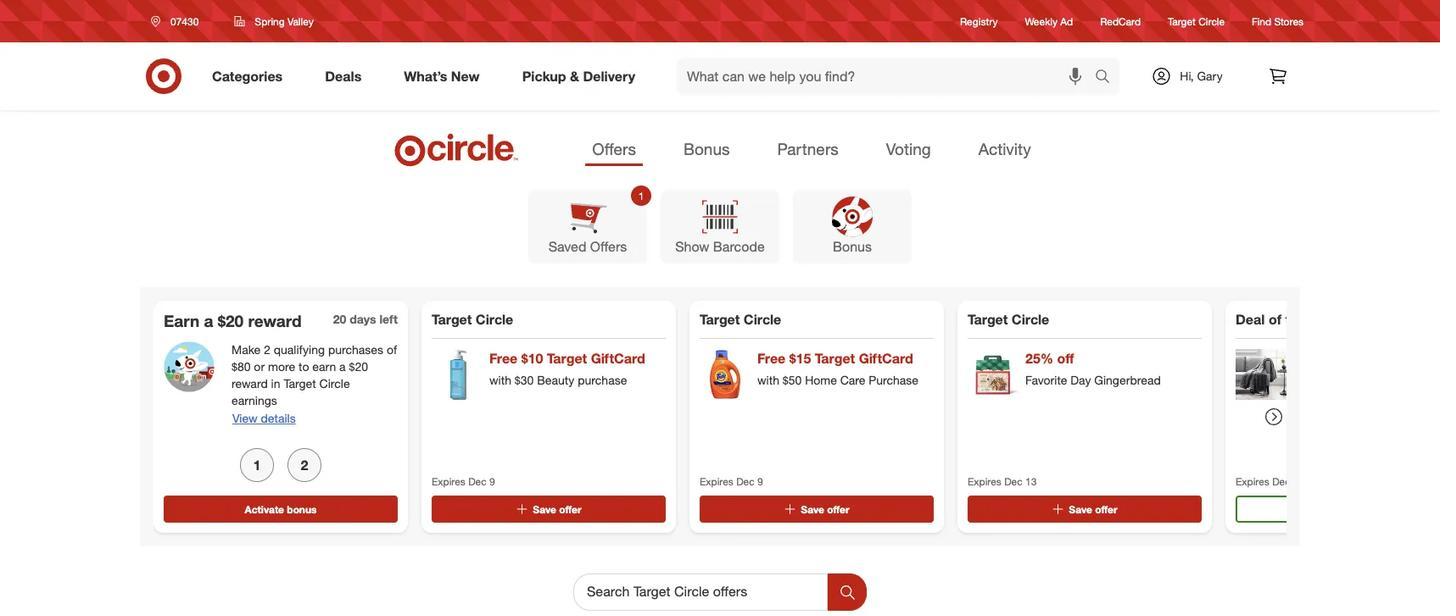 Task type: vqa. For each thing, say whether or not it's contained in the screenshot.


Task type: describe. For each thing, give the bounding box(es) containing it.
expires dec 13
[[968, 476, 1037, 488]]

save for $10
[[533, 503, 556, 516]]

of inside make 2 qualifying purchases of $80 or more to earn a $20 reward in target circle earnings view details
[[387, 343, 397, 358]]

day for gingerbread
[[1071, 373, 1091, 388]]

hi, gary
[[1180, 69, 1223, 84]]

circle for free $15 target giftcard
[[744, 311, 782, 328]]

saved offers
[[549, 239, 627, 255]]

bonus button
[[793, 190, 912, 264]]

target inside free $15 target giftcard with $50 home care purchase
[[815, 351, 855, 367]]

activate
[[245, 503, 284, 516]]

delivery
[[583, 68, 635, 84]]

earn
[[164, 311, 200, 331]]

expires for 25% off
[[968, 476, 1002, 488]]

9 for free $10 target giftcard
[[490, 476, 495, 488]]

save for off
[[1069, 503, 1093, 516]]

0 vertical spatial reward
[[248, 311, 302, 331]]

20
[[333, 312, 346, 327]]

bonus inside button
[[833, 239, 872, 255]]

20 days left
[[333, 312, 398, 327]]

1 vertical spatial offers
[[590, 239, 627, 255]]

to
[[299, 360, 309, 375]]

day for with
[[1310, 311, 1335, 328]]

25%
[[1026, 351, 1054, 367]]

earnings
[[232, 394, 277, 408]]

4 dec from the left
[[1273, 476, 1291, 488]]

save offer button for off
[[968, 496, 1202, 523]]

pickup
[[522, 68, 566, 84]]

&
[[570, 68, 579, 84]]

more
[[268, 360, 295, 375]]

a inside make 2 qualifying purchases of $80 or more to earn a $20 reward in target circle earnings view details
[[339, 360, 346, 375]]

activate bonus
[[245, 503, 317, 516]]

gary
[[1197, 69, 1223, 84]]

purchases
[[328, 343, 383, 358]]

deals
[[325, 68, 362, 84]]

find stores
[[1252, 15, 1304, 28]]

activate bonus button
[[164, 496, 398, 523]]

left
[[380, 312, 398, 327]]

target up free $15 target giftcard  with $50 home care purchase image
[[700, 311, 740, 328]]

07430
[[171, 15, 199, 28]]

gingerbread
[[1095, 373, 1161, 388]]

or
[[254, 360, 265, 375]]

free $10 target giftcard  with $30 beauty purchase image
[[432, 349, 483, 400]]

purchase
[[578, 373, 627, 388]]

expires dec 9 for free $15 target giftcard
[[700, 476, 763, 488]]

$80
[[232, 360, 251, 375]]

pickup & delivery link
[[508, 58, 657, 95]]

save offer for $15
[[801, 503, 850, 516]]

dec for free $15 target giftcard
[[736, 476, 755, 488]]

new
[[451, 68, 480, 84]]

0 vertical spatial bonus
[[684, 139, 730, 159]]

make 2 qualifying purchases of $80 or more to earn a $20 reward in target circle earnings view details
[[232, 343, 397, 426]]

0 vertical spatial offers
[[592, 139, 636, 159]]

registry link
[[960, 14, 998, 28]]

4 expires from the left
[[1236, 476, 1270, 488]]

circle for free $10 target giftcard
[[476, 311, 513, 328]]

$30
[[515, 373, 534, 388]]

expires for free $15 target giftcard
[[700, 476, 734, 488]]

1 horizontal spatial of
[[1269, 311, 1282, 328]]

pickup & delivery
[[522, 68, 635, 84]]

$20 inside make 2 qualifying purchases of $80 or more to earn a $20 reward in target circle earnings view details
[[349, 360, 368, 375]]

beauty
[[537, 373, 575, 388]]

free for free $15 target giftcard
[[758, 351, 786, 367]]

dec for free $10 target giftcard
[[468, 476, 487, 488]]

earn a $20 reward
[[164, 311, 302, 331]]

30% off electric blankets and throws image
[[1236, 349, 1287, 400]]

25% off favorite day gingerbread
[[1026, 351, 1161, 388]]

deal of the day with target circl
[[1236, 311, 1440, 328]]

free $10 target giftcard with $30 beauty purchase
[[489, 351, 645, 388]]

find
[[1252, 15, 1272, 28]]

target left circl
[[1370, 311, 1410, 328]]

the
[[1286, 311, 1306, 328]]

show barcode button
[[661, 190, 780, 264]]

what's new link
[[390, 58, 501, 95]]

1 vertical spatial 2
[[301, 457, 308, 474]]

save offer for off
[[1069, 503, 1118, 516]]

search
[[1088, 70, 1128, 86]]

target circle link
[[1168, 14, 1225, 28]]

care
[[840, 373, 866, 388]]

target circle logo image
[[392, 132, 521, 168]]

dec for 25% off
[[1005, 476, 1023, 488]]

what's new
[[404, 68, 480, 84]]

categories link
[[198, 58, 304, 95]]

activity link
[[972, 134, 1038, 166]]

what's
[[404, 68, 447, 84]]

in
[[271, 377, 280, 391]]

hi,
[[1180, 69, 1194, 84]]

show
[[675, 239, 710, 255]]

save for $15
[[801, 503, 824, 516]]

saved
[[549, 239, 587, 255]]

weekly ad
[[1025, 15, 1073, 28]]

redcard
[[1100, 15, 1141, 28]]

weekly
[[1025, 15, 1058, 28]]

voting
[[886, 139, 931, 159]]

stores
[[1275, 15, 1304, 28]]

with for $30
[[489, 373, 511, 388]]



Task type: locate. For each thing, give the bounding box(es) containing it.
earn
[[312, 360, 336, 375]]

0 vertical spatial 2
[[264, 343, 271, 358]]

0 horizontal spatial save offer button
[[432, 496, 666, 523]]

2 offer from the left
[[827, 503, 850, 516]]

target inside free $10 target giftcard with $30 beauty purchase
[[547, 351, 587, 367]]

1 save offer button from the left
[[432, 496, 666, 523]]

qualifying
[[274, 343, 325, 358]]

25% off favorite day gingerbread image
[[968, 349, 1019, 400]]

1 offer from the left
[[559, 503, 582, 516]]

ad
[[1061, 15, 1073, 28]]

barcode
[[713, 239, 765, 255]]

1 horizontal spatial day
[[1310, 311, 1335, 328]]

1 save from the left
[[533, 503, 556, 516]]

free inside free $15 target giftcard with $50 home care purchase
[[758, 351, 786, 367]]

2 free from the left
[[758, 351, 786, 367]]

1 dec from the left
[[468, 476, 487, 488]]

free $15 target giftcard with $50 home care purchase
[[758, 351, 919, 388]]

2 horizontal spatial save offer button
[[968, 496, 1202, 523]]

1 horizontal spatial a
[[339, 360, 346, 375]]

13
[[1026, 476, 1037, 488]]

0 horizontal spatial giftcard
[[591, 351, 645, 367]]

target up "beauty"
[[547, 351, 587, 367]]

with
[[1339, 311, 1366, 328], [489, 373, 511, 388], [758, 373, 780, 388]]

0 horizontal spatial free
[[489, 351, 518, 367]]

expires dec 5
[[1236, 476, 1299, 488]]

offers right saved
[[590, 239, 627, 255]]

reward up qualifying
[[248, 311, 302, 331]]

3 save offer from the left
[[1069, 503, 1118, 516]]

1 horizontal spatial 2
[[301, 457, 308, 474]]

1
[[638, 190, 644, 202], [253, 457, 261, 474]]

reward inside make 2 qualifying purchases of $80 or more to earn a $20 reward in target circle earnings view details
[[232, 377, 268, 391]]

free left $10
[[489, 351, 518, 367]]

spring valley button
[[223, 6, 325, 36]]

save offer
[[533, 503, 582, 516], [801, 503, 850, 516], [1069, 503, 1118, 516]]

partners
[[777, 139, 839, 159]]

favorite
[[1026, 373, 1068, 388]]

details
[[261, 411, 296, 426]]

2 expires dec 9 from the left
[[700, 476, 763, 488]]

registry
[[960, 15, 998, 28]]

bonus
[[287, 503, 317, 516]]

2 save offer button from the left
[[700, 496, 934, 523]]

redcard link
[[1100, 14, 1141, 28]]

with left $30
[[489, 373, 511, 388]]

2 giftcard from the left
[[859, 351, 914, 367]]

circl
[[1414, 311, 1440, 328]]

$20 up 'make'
[[218, 311, 244, 331]]

target circle for free $10 target giftcard
[[432, 311, 513, 328]]

categories
[[212, 68, 283, 84]]

save offer button
[[432, 496, 666, 523], [700, 496, 934, 523], [968, 496, 1202, 523]]

0 horizontal spatial day
[[1071, 373, 1091, 388]]

days
[[350, 312, 376, 327]]

voting link
[[880, 134, 938, 166]]

0 horizontal spatial save offer
[[533, 503, 582, 516]]

1 horizontal spatial save offer
[[801, 503, 850, 516]]

giftcard for free $15 target giftcard
[[859, 351, 914, 367]]

2 horizontal spatial offer
[[1095, 503, 1118, 516]]

$50
[[783, 373, 802, 388]]

2 save offer from the left
[[801, 503, 850, 516]]

0 horizontal spatial of
[[387, 343, 397, 358]]

circle up 25%
[[1012, 311, 1050, 328]]

offers down delivery
[[592, 139, 636, 159]]

day inside the 25% off favorite day gingerbread
[[1071, 373, 1091, 388]]

circle
[[1199, 15, 1225, 28], [476, 311, 513, 328], [744, 311, 782, 328], [1012, 311, 1050, 328], [319, 377, 350, 391]]

day down off at the bottom
[[1071, 373, 1091, 388]]

07430 button
[[140, 6, 217, 36]]

giftcard inside free $10 target giftcard with $30 beauty purchase
[[591, 351, 645, 367]]

1 for saved offers
[[638, 190, 644, 202]]

view
[[232, 411, 258, 426]]

target up 25% off favorite day gingerbread image
[[968, 311, 1008, 328]]

target up the hi,
[[1168, 15, 1196, 28]]

spring
[[255, 15, 285, 28]]

3 save from the left
[[1069, 503, 1093, 516]]

1 horizontal spatial giftcard
[[859, 351, 914, 367]]

circle inside "link"
[[1199, 15, 1225, 28]]

0 vertical spatial $20
[[218, 311, 244, 331]]

0 vertical spatial 1
[[638, 190, 644, 202]]

valley
[[288, 15, 314, 28]]

2 expires from the left
[[700, 476, 734, 488]]

a right earn
[[339, 360, 346, 375]]

1 vertical spatial $20
[[349, 360, 368, 375]]

3 save offer button from the left
[[968, 496, 1202, 523]]

view details button
[[232, 410, 297, 428]]

spring valley
[[255, 15, 314, 28]]

circle up free $15 target giftcard  with $50 home care purchase image
[[744, 311, 782, 328]]

0 horizontal spatial 1
[[253, 457, 261, 474]]

0 vertical spatial of
[[1269, 311, 1282, 328]]

What can we help you find? suggestions appear below search field
[[677, 58, 1099, 95]]

a right "earn"
[[204, 311, 213, 331]]

1 horizontal spatial save offer button
[[700, 496, 934, 523]]

with for $50
[[758, 373, 780, 388]]

save offer button for $15
[[700, 496, 934, 523]]

3 expires from the left
[[968, 476, 1002, 488]]

offer for $10
[[559, 503, 582, 516]]

2 inside make 2 qualifying purchases of $80 or more to earn a $20 reward in target circle earnings view details
[[264, 343, 271, 358]]

1 horizontal spatial save
[[801, 503, 824, 516]]

9
[[490, 476, 495, 488], [758, 476, 763, 488]]

1 vertical spatial of
[[387, 343, 397, 358]]

2 horizontal spatial save offer
[[1069, 503, 1118, 516]]

with inside free $15 target giftcard with $50 home care purchase
[[758, 373, 780, 388]]

0 horizontal spatial $20
[[218, 311, 244, 331]]

2 up bonus
[[301, 457, 308, 474]]

with right the
[[1339, 311, 1366, 328]]

1 giftcard from the left
[[591, 351, 645, 367]]

1 free from the left
[[489, 351, 518, 367]]

1 horizontal spatial offer
[[827, 503, 850, 516]]

giftcard inside free $15 target giftcard with $50 home care purchase
[[859, 351, 914, 367]]

1 expires from the left
[[432, 476, 466, 488]]

day right the
[[1310, 311, 1335, 328]]

bonus link
[[677, 134, 737, 166]]

home
[[805, 373, 837, 388]]

1 expires dec 9 from the left
[[432, 476, 495, 488]]

partners link
[[771, 134, 846, 166]]

1 save offer from the left
[[533, 503, 582, 516]]

1 vertical spatial bonus
[[833, 239, 872, 255]]

0 horizontal spatial bonus
[[684, 139, 730, 159]]

expires dec 9
[[432, 476, 495, 488], [700, 476, 763, 488]]

purchase
[[869, 373, 919, 388]]

circle left find
[[1199, 15, 1225, 28]]

save offer button for $10
[[432, 496, 666, 523]]

with for target
[[1339, 311, 1366, 328]]

target circle up free $15 target giftcard  with $50 home care purchase image
[[700, 311, 782, 328]]

of left the
[[1269, 311, 1282, 328]]

$20 down purchases
[[349, 360, 368, 375]]

2 horizontal spatial save
[[1069, 503, 1093, 516]]

free
[[489, 351, 518, 367], [758, 351, 786, 367]]

weekly ad link
[[1025, 14, 1073, 28]]

make
[[232, 343, 261, 358]]

target circle for 25% off
[[968, 311, 1050, 328]]

save
[[533, 503, 556, 516], [801, 503, 824, 516], [1069, 503, 1093, 516]]

$15
[[790, 351, 811, 367]]

reward up earnings
[[232, 377, 268, 391]]

0 vertical spatial a
[[204, 311, 213, 331]]

target circle up hi, gary
[[1168, 15, 1225, 28]]

find stores link
[[1252, 14, 1304, 28]]

circle down earn
[[319, 377, 350, 391]]

off
[[1057, 351, 1074, 367]]

giftcard for free $10 target giftcard
[[591, 351, 645, 367]]

expires dec 9 for free $10 target giftcard
[[432, 476, 495, 488]]

1 vertical spatial reward
[[232, 377, 268, 391]]

target up free $10 target giftcard  with $30 beauty purchase image
[[432, 311, 472, 328]]

0 vertical spatial day
[[1310, 311, 1335, 328]]

1 vertical spatial a
[[339, 360, 346, 375]]

circle up free $10 target giftcard  with $30 beauty purchase image
[[476, 311, 513, 328]]

free for free $10 target giftcard
[[489, 351, 518, 367]]

1 horizontal spatial $20
[[349, 360, 368, 375]]

target up home
[[815, 351, 855, 367]]

1 horizontal spatial 1
[[638, 190, 644, 202]]

free left $15
[[758, 351, 786, 367]]

2 up or
[[264, 343, 271, 358]]

target
[[1168, 15, 1196, 28], [432, 311, 472, 328], [700, 311, 740, 328], [968, 311, 1008, 328], [1370, 311, 1410, 328], [547, 351, 587, 367], [815, 351, 855, 367], [284, 377, 316, 391]]

2 9 from the left
[[758, 476, 763, 488]]

0 horizontal spatial with
[[489, 373, 511, 388]]

0 horizontal spatial 2
[[264, 343, 271, 358]]

target inside make 2 qualifying purchases of $80 or more to earn a $20 reward in target circle earnings view details
[[284, 377, 316, 391]]

2 horizontal spatial with
[[1339, 311, 1366, 328]]

0 horizontal spatial save
[[533, 503, 556, 516]]

1 vertical spatial day
[[1071, 373, 1091, 388]]

deal
[[1236, 311, 1265, 328]]

target circle up free $10 target giftcard  with $30 beauty purchase image
[[432, 311, 513, 328]]

target circle
[[1168, 15, 1225, 28], [432, 311, 513, 328], [700, 311, 782, 328], [968, 311, 1050, 328]]

None text field
[[573, 574, 828, 612]]

free inside free $10 target giftcard with $30 beauty purchase
[[489, 351, 518, 367]]

0 horizontal spatial a
[[204, 311, 213, 331]]

0 horizontal spatial offer
[[559, 503, 582, 516]]

$10
[[521, 351, 543, 367]]

activity
[[979, 139, 1031, 159]]

circle for 25% off
[[1012, 311, 1050, 328]]

1 horizontal spatial expires dec 9
[[700, 476, 763, 488]]

offer for $15
[[827, 503, 850, 516]]

$20
[[218, 311, 244, 331], [349, 360, 368, 375]]

show barcode
[[675, 239, 765, 255]]

circle inside make 2 qualifying purchases of $80 or more to earn a $20 reward in target circle earnings view details
[[319, 377, 350, 391]]

9 for free $15 target giftcard
[[758, 476, 763, 488]]

1 9 from the left
[[490, 476, 495, 488]]

deals link
[[311, 58, 383, 95]]

expires for free $10 target giftcard
[[432, 476, 466, 488]]

giftcard
[[591, 351, 645, 367], [859, 351, 914, 367]]

1 horizontal spatial with
[[758, 373, 780, 388]]

3 dec from the left
[[1005, 476, 1023, 488]]

1 horizontal spatial bonus
[[833, 239, 872, 255]]

1 up activate
[[253, 457, 261, 474]]

target inside "link"
[[1168, 15, 1196, 28]]

2
[[264, 343, 271, 358], [301, 457, 308, 474]]

0 horizontal spatial expires dec 9
[[432, 476, 495, 488]]

free $15 target giftcard  with $50 home care purchase image
[[700, 349, 751, 400]]

1 down offers link
[[638, 190, 644, 202]]

1 horizontal spatial 9
[[758, 476, 763, 488]]

with inside free $10 target giftcard with $30 beauty purchase
[[489, 373, 511, 388]]

2 dec from the left
[[736, 476, 755, 488]]

dec
[[468, 476, 487, 488], [736, 476, 755, 488], [1005, 476, 1023, 488], [1273, 476, 1291, 488]]

1 vertical spatial 1
[[253, 457, 261, 474]]

1 horizontal spatial free
[[758, 351, 786, 367]]

offer
[[559, 503, 582, 516], [827, 503, 850, 516], [1095, 503, 1118, 516]]

target circle for free $15 target giftcard
[[700, 311, 782, 328]]

3 offer from the left
[[1095, 503, 1118, 516]]

with left $50
[[758, 373, 780, 388]]

reward
[[248, 311, 302, 331], [232, 377, 268, 391]]

of down left
[[387, 343, 397, 358]]

save offer for $10
[[533, 503, 582, 516]]

1 for 2
[[253, 457, 261, 474]]

search button
[[1088, 58, 1128, 98]]

0 horizontal spatial 9
[[490, 476, 495, 488]]

target down "to"
[[284, 377, 316, 391]]

offers link
[[586, 134, 643, 166]]

5
[[1294, 476, 1299, 488]]

offer for off
[[1095, 503, 1118, 516]]

target circle up 25%
[[968, 311, 1050, 328]]

day
[[1310, 311, 1335, 328], [1071, 373, 1091, 388]]

2 save from the left
[[801, 503, 824, 516]]



